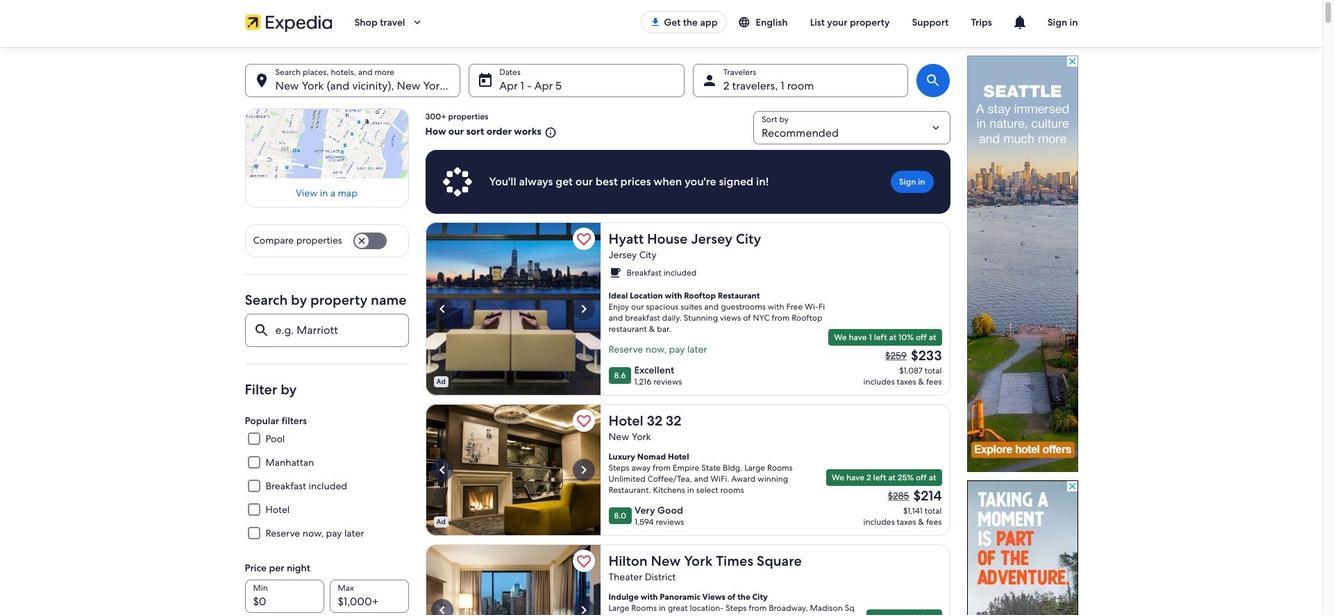 Task type: locate. For each thing, give the bounding box(es) containing it.
bar (on property) image
[[425, 222, 600, 396]]

show previous image for hotel 32 32 image
[[434, 462, 450, 478]]

0 vertical spatial small image
[[541, 126, 557, 139]]

small image
[[541, 126, 557, 139], [609, 267, 621, 279]]

$1,000 and above, Maximum, Price per night text field
[[329, 580, 409, 613]]

room image
[[425, 544, 600, 615]]

show next image for hilton new york times square image
[[575, 602, 592, 615]]

1 vertical spatial small image
[[609, 267, 621, 279]]

show next image for hotel 32 32 image
[[575, 462, 592, 478]]

expedia logo image
[[245, 12, 332, 32]]

trailing image
[[411, 16, 423, 28]]

1 horizontal spatial small image
[[609, 267, 621, 279]]

show previous image for hyatt house jersey city image
[[434, 301, 450, 317]]



Task type: describe. For each thing, give the bounding box(es) containing it.
show previous image for hilton new york times square image
[[434, 602, 450, 615]]

lobby image
[[425, 404, 600, 536]]

$0, Minimum, Price per night text field
[[245, 580, 324, 613]]

search image
[[925, 72, 942, 89]]

download the app button image
[[650, 17, 661, 28]]

show next image for hyatt house jersey city image
[[575, 301, 592, 317]]

0 horizontal spatial small image
[[541, 126, 557, 139]]

communication center icon image
[[1011, 14, 1028, 31]]

static map image image
[[245, 108, 409, 179]]

small image
[[738, 16, 756, 28]]



Task type: vqa. For each thing, say whether or not it's contained in the screenshot.
the top provided
no



